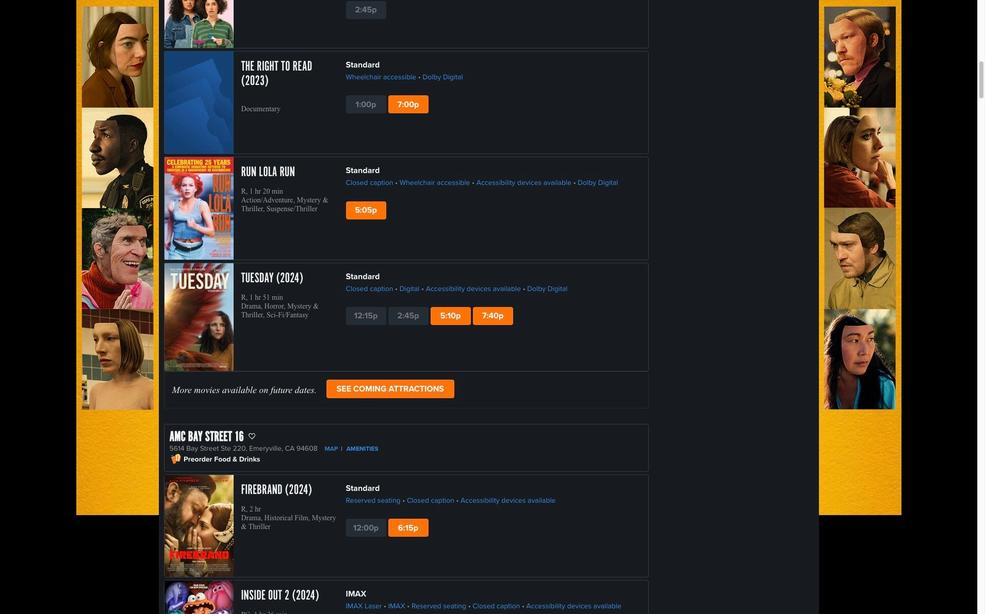 Task type: describe. For each thing, give the bounding box(es) containing it.
select a movie time to buy standard showtimes element for 12:15 pm showtime 'element'
[[346, 271, 570, 283]]

amenity  snack image
[[169, 453, 182, 465]]

select a movie time to buy standard showtimes element for 12 o'clock pm showtime element
[[346, 483, 558, 495]]

1 vertical spatial 2:45 pm showtime element
[[388, 307, 428, 325]]

select a movie time to buy imax showtimes element
[[346, 589, 638, 601]]

1 o'clock pm showtime element
[[346, 96, 386, 114]]



Task type: locate. For each thing, give the bounding box(es) containing it.
1 horizontal spatial 2:45 pm showtime element
[[388, 307, 428, 325]]

3 select a movie time to buy standard showtimes element from the top
[[346, 271, 570, 283]]

2 select a movie time to buy standard showtimes element from the top
[[346, 165, 621, 177]]

12 o'clock pm showtime element
[[346, 519, 386, 538]]

1 select a movie time to buy standard showtimes element from the top
[[346, 59, 501, 71]]

12:15 pm showtime element
[[346, 307, 386, 325]]

4 select a movie time to buy standard showtimes element from the top
[[346, 483, 558, 495]]

select a movie time to buy standard showtimes element for 1 o'clock pm showtime element
[[346, 59, 501, 71]]

0 horizontal spatial 2:45 pm showtime element
[[346, 1, 386, 19]]

select a movie time to buy standard showtimes element
[[346, 59, 501, 71], [346, 165, 621, 177], [346, 271, 570, 283], [346, 483, 558, 495]]

0 vertical spatial 2:45 pm showtime element
[[346, 1, 386, 19]]

2:45 pm showtime element
[[346, 1, 386, 19], [388, 307, 428, 325]]



Task type: vqa. For each thing, say whether or not it's contained in the screenshot.
"The Bikeriders (2024) Poster" image
no



